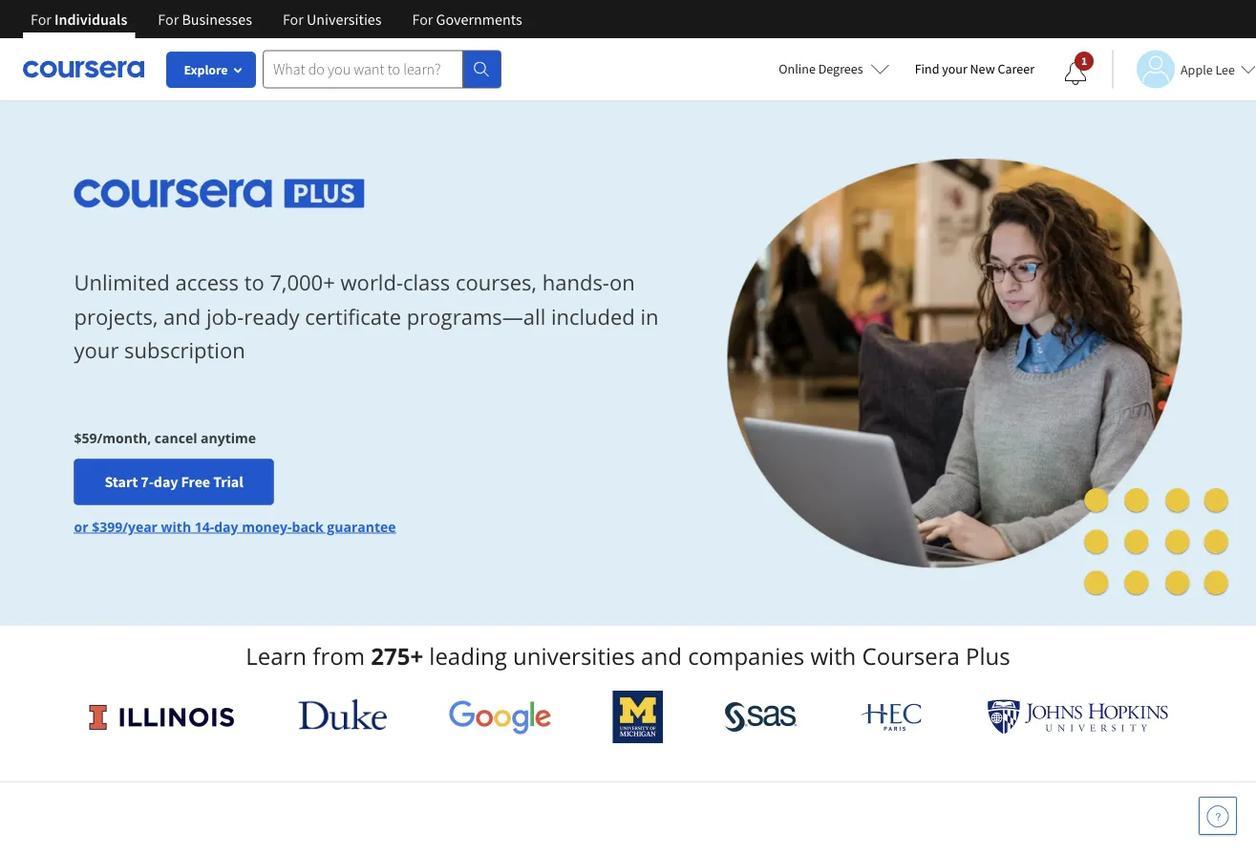 Task type: vqa. For each thing, say whether or not it's contained in the screenshot.
2nd ] from the bottom of the page
no



Task type: describe. For each thing, give the bounding box(es) containing it.
apple
[[1181, 61, 1213, 78]]

$59 /month, cancel anytime
[[74, 428, 256, 447]]

/year
[[122, 517, 158, 535]]

to
[[244, 268, 265, 297]]

new
[[971, 60, 996, 77]]

for for businesses
[[158, 10, 179, 29]]

banner navigation
[[15, 0, 538, 38]]

0 horizontal spatial with
[[161, 517, 191, 535]]

universities
[[513, 641, 635, 672]]

lee
[[1216, 61, 1236, 78]]

start 7-day free trial
[[105, 472, 243, 491]]

show notifications image
[[1065, 62, 1088, 85]]

coursera image
[[23, 54, 144, 84]]

programs—all
[[407, 302, 546, 331]]

on
[[610, 268, 635, 297]]

for for individuals
[[31, 10, 52, 29]]

money-
[[242, 517, 292, 535]]

learn
[[246, 641, 307, 672]]

governments
[[436, 10, 522, 29]]

help center image
[[1207, 805, 1230, 828]]

courses,
[[456, 268, 537, 297]]

businesses
[[182, 10, 252, 29]]

explore
[[184, 61, 228, 78]]

$399
[[92, 517, 122, 535]]

university of michigan image
[[613, 691, 663, 744]]

find your new career link
[[906, 57, 1045, 81]]

7,000+
[[270, 268, 335, 297]]

apple lee button
[[1112, 50, 1257, 88]]

start 7-day free trial button
[[74, 459, 274, 505]]

for governments
[[412, 10, 522, 29]]

career
[[998, 60, 1035, 77]]

job-
[[206, 302, 244, 331]]

companies
[[688, 641, 805, 672]]

1 horizontal spatial day
[[214, 517, 238, 535]]

1
[[1082, 54, 1088, 68]]

subscription
[[124, 336, 245, 364]]

in
[[641, 302, 659, 331]]

and inside the 'unlimited access to 7,000+ world-class courses, hands-on projects, and job-ready certificate programs—all included in your subscription'
[[163, 302, 201, 331]]

unlimited access to 7,000+ world-class courses, hands-on projects, and job-ready certificate programs—all included in your subscription
[[74, 268, 659, 364]]

google image
[[449, 700, 552, 735]]



Task type: locate. For each thing, give the bounding box(es) containing it.
0 vertical spatial and
[[163, 302, 201, 331]]

universities
[[307, 10, 382, 29]]

0 horizontal spatial day
[[154, 472, 178, 491]]

1 horizontal spatial your
[[943, 60, 968, 77]]

individuals
[[55, 10, 127, 29]]

hec paris image
[[859, 698, 926, 737]]

for left the businesses at left top
[[158, 10, 179, 29]]

world-
[[341, 268, 403, 297]]

1 vertical spatial with
[[811, 641, 857, 672]]

or $399 /year with 14-day money-back guarantee
[[74, 517, 396, 535]]

1 vertical spatial your
[[74, 336, 119, 364]]

for universities
[[283, 10, 382, 29]]

0 horizontal spatial and
[[163, 302, 201, 331]]

find
[[915, 60, 940, 77]]

back
[[292, 517, 324, 535]]

with left coursera
[[811, 641, 857, 672]]

3 for from the left
[[283, 10, 304, 29]]

included
[[551, 302, 635, 331]]

0 vertical spatial with
[[161, 517, 191, 535]]

unlimited
[[74, 268, 170, 297]]

7-
[[141, 472, 154, 491]]

johns hopkins university image
[[988, 700, 1169, 735]]

or
[[74, 517, 88, 535]]

certificate
[[305, 302, 402, 331]]

apple lee
[[1181, 61, 1236, 78]]

ready
[[244, 302, 300, 331]]

online
[[779, 60, 816, 77]]

2 for from the left
[[158, 10, 179, 29]]

plus
[[966, 641, 1011, 672]]

online degrees button
[[764, 48, 906, 90]]

guarantee
[[327, 517, 396, 535]]

cancel
[[155, 428, 197, 447]]

university of illinois at urbana-champaign image
[[87, 702, 237, 733]]

$59
[[74, 428, 97, 447]]

your right find
[[943, 60, 968, 77]]

your
[[943, 60, 968, 77], [74, 336, 119, 364]]

leading
[[429, 641, 507, 672]]

day left free
[[154, 472, 178, 491]]

for left universities
[[283, 10, 304, 29]]

1 button
[[1049, 51, 1103, 97]]

for businesses
[[158, 10, 252, 29]]

4 for from the left
[[412, 10, 433, 29]]

/month,
[[97, 428, 151, 447]]

0 horizontal spatial your
[[74, 336, 119, 364]]

1 for from the left
[[31, 10, 52, 29]]

duke university image
[[298, 700, 387, 730]]

hands-
[[542, 268, 610, 297]]

for individuals
[[31, 10, 127, 29]]

and up university of michigan image
[[641, 641, 682, 672]]

1 horizontal spatial and
[[641, 641, 682, 672]]

0 vertical spatial your
[[943, 60, 968, 77]]

day inside button
[[154, 472, 178, 491]]

coursera plus image
[[74, 179, 365, 208]]

class
[[403, 268, 450, 297]]

start
[[105, 472, 138, 491]]

1 vertical spatial and
[[641, 641, 682, 672]]

online degrees
[[779, 60, 864, 77]]

day left "money-"
[[214, 517, 238, 535]]

your inside the 'unlimited access to 7,000+ world-class courses, hands-on projects, and job-ready certificate programs—all included in your subscription'
[[74, 336, 119, 364]]

with left 14-
[[161, 517, 191, 535]]

anytime
[[201, 428, 256, 447]]

from
[[313, 641, 365, 672]]

for for universities
[[283, 10, 304, 29]]

day
[[154, 472, 178, 491], [214, 517, 238, 535]]

None search field
[[263, 50, 502, 88]]

find your new career
[[915, 60, 1035, 77]]

for left individuals
[[31, 10, 52, 29]]

and
[[163, 302, 201, 331], [641, 641, 682, 672]]

your inside 'link'
[[943, 60, 968, 77]]

for
[[31, 10, 52, 29], [158, 10, 179, 29], [283, 10, 304, 29], [412, 10, 433, 29]]

0 vertical spatial day
[[154, 472, 178, 491]]

What do you want to learn? text field
[[263, 50, 464, 88]]

and up subscription
[[163, 302, 201, 331]]

1 horizontal spatial with
[[811, 641, 857, 672]]

coursera
[[863, 641, 960, 672]]

degrees
[[819, 60, 864, 77]]

trial
[[213, 472, 243, 491]]

1 vertical spatial day
[[214, 517, 238, 535]]

access
[[175, 268, 239, 297]]

learn from 275+ leading universities and companies with coursera plus
[[246, 641, 1011, 672]]

sas image
[[725, 702, 798, 733]]

14-
[[195, 517, 214, 535]]

for left governments at the top left of the page
[[412, 10, 433, 29]]

with
[[161, 517, 191, 535], [811, 641, 857, 672]]

for for governments
[[412, 10, 433, 29]]

explore button
[[167, 53, 255, 87]]

projects,
[[74, 302, 158, 331]]

275+
[[371, 641, 423, 672]]

your down projects,
[[74, 336, 119, 364]]

free
[[181, 472, 210, 491]]



